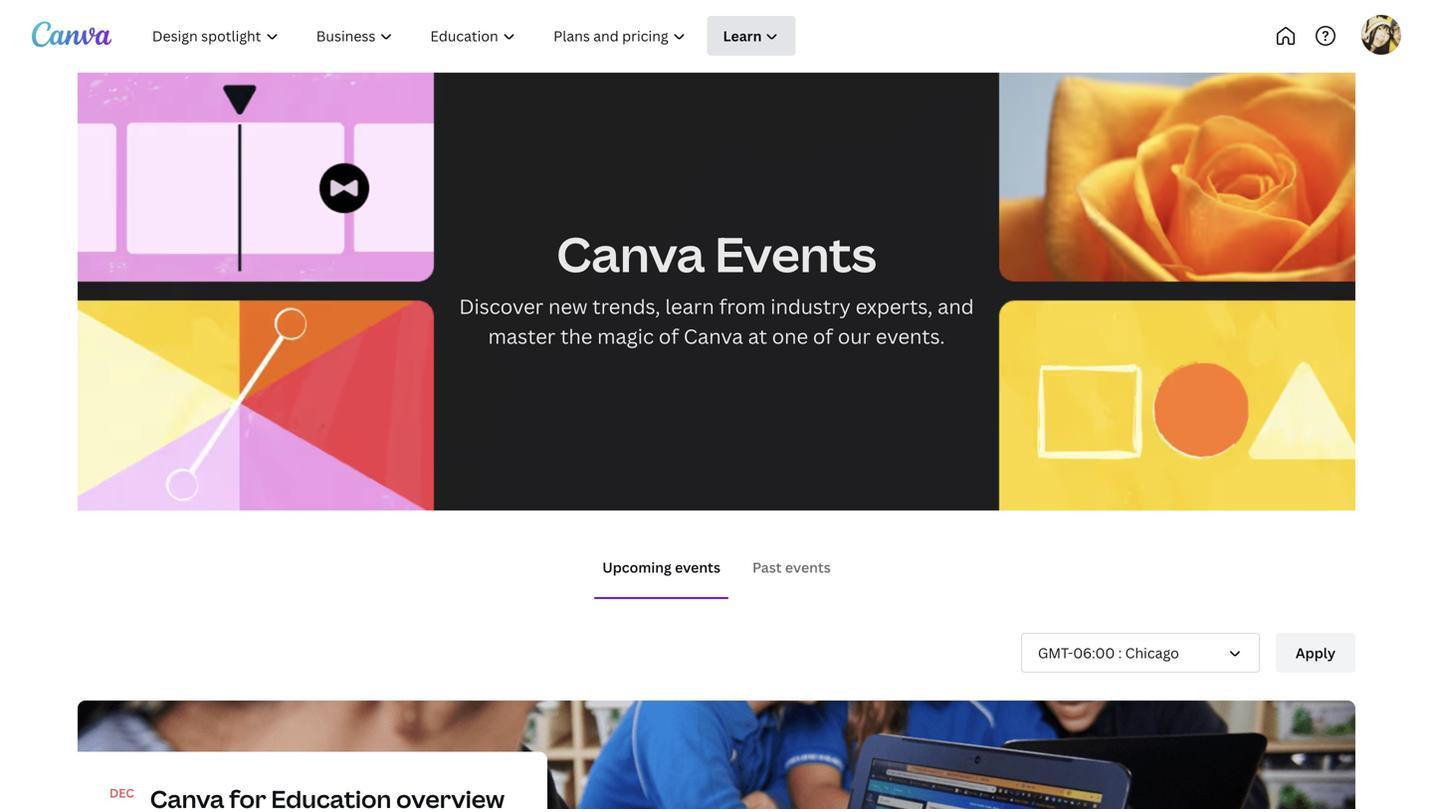 Task type: describe. For each thing, give the bounding box(es) containing it.
past
[[752, 558, 782, 577]]

discover
[[459, 293, 544, 320]]

trends,
[[592, 293, 660, 320]]

and
[[938, 293, 974, 320]]

from
[[719, 293, 766, 320]]

1 vertical spatial canva
[[684, 322, 743, 350]]

dec
[[109, 785, 134, 801]]

2 of from the left
[[813, 322, 833, 350]]

one
[[772, 322, 808, 350]]

events.
[[876, 322, 945, 350]]

our
[[838, 322, 871, 350]]

gmt-
[[1038, 643, 1073, 662]]

past events
[[752, 558, 831, 577]]

gmt-06:00 : chicago button
[[1021, 633, 1260, 673]]

the
[[560, 322, 592, 350]]

learn
[[665, 293, 714, 320]]

top level navigation element
[[135, 16, 863, 56]]



Task type: vqa. For each thing, say whether or not it's contained in the screenshot.
2nd " from the right
no



Task type: locate. For each thing, give the bounding box(es) containing it.
chicago
[[1125, 643, 1179, 662]]

upcoming events
[[602, 558, 721, 577]]

0 horizontal spatial of
[[659, 322, 679, 350]]

magic
[[597, 322, 654, 350]]

master
[[488, 322, 556, 350]]

upcoming
[[602, 558, 672, 577]]

1 of from the left
[[659, 322, 679, 350]]

canva
[[557, 221, 705, 286], [684, 322, 743, 350]]

events right the upcoming
[[675, 558, 721, 577]]

2 events from the left
[[785, 558, 831, 577]]

0 vertical spatial canva
[[557, 221, 705, 286]]

events for past events
[[785, 558, 831, 577]]

events
[[675, 558, 721, 577], [785, 558, 831, 577]]

canva events discover new trends, learn from industry experts, and master the magic of canva at one of our events.
[[459, 221, 974, 350]]

events right past
[[785, 558, 831, 577]]

past events link
[[752, 558, 831, 577]]

experts,
[[856, 293, 933, 320]]

at
[[748, 322, 767, 350]]

1 horizontal spatial of
[[813, 322, 833, 350]]

:
[[1118, 643, 1122, 662]]

of left 'our'
[[813, 322, 833, 350]]

canva down learn
[[684, 322, 743, 350]]

06:00
[[1073, 643, 1115, 662]]

dec link
[[78, 700, 1356, 809]]

0 horizontal spatial events
[[675, 558, 721, 577]]

of
[[659, 322, 679, 350], [813, 322, 833, 350]]

events
[[715, 221, 877, 286]]

new
[[548, 293, 588, 320]]

1 horizontal spatial events
[[785, 558, 831, 577]]

industry
[[771, 293, 851, 320]]

of down learn
[[659, 322, 679, 350]]

gmt-06:00 : chicago
[[1038, 643, 1179, 662]]

events for upcoming events
[[675, 558, 721, 577]]

1 events from the left
[[675, 558, 721, 577]]

canva up trends,
[[557, 221, 705, 286]]



